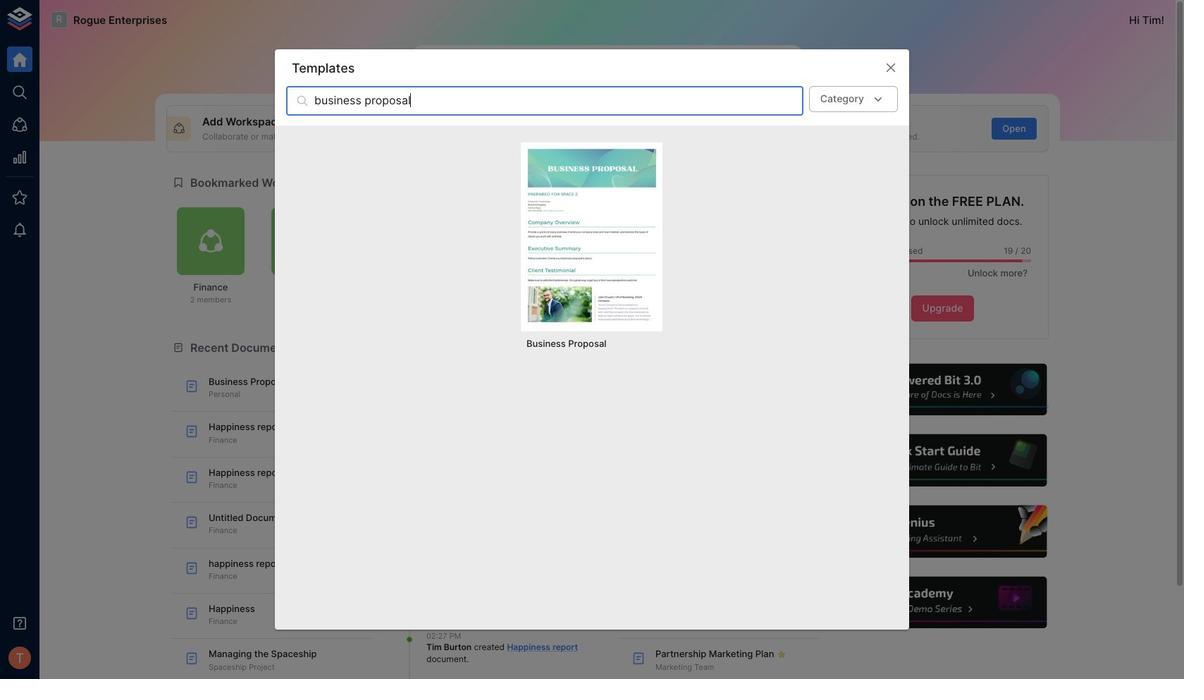 Task type: vqa. For each thing, say whether or not it's contained in the screenshot.
3rd help image from the bottom of the page
yes



Task type: describe. For each thing, give the bounding box(es) containing it.
2 help image from the top
[[837, 433, 1049, 489]]

3 help image from the top
[[837, 504, 1049, 560]]

1 help image from the top
[[837, 362, 1049, 418]]



Task type: locate. For each thing, give the bounding box(es) containing it.
dialog
[[275, 50, 910, 630]]

4 help image from the top
[[837, 575, 1049, 631]]

Search Templates... text field
[[315, 86, 804, 116]]

business proposal image
[[527, 148, 657, 322]]

help image
[[837, 362, 1049, 418], [837, 433, 1049, 489], [837, 504, 1049, 560], [837, 575, 1049, 631]]



